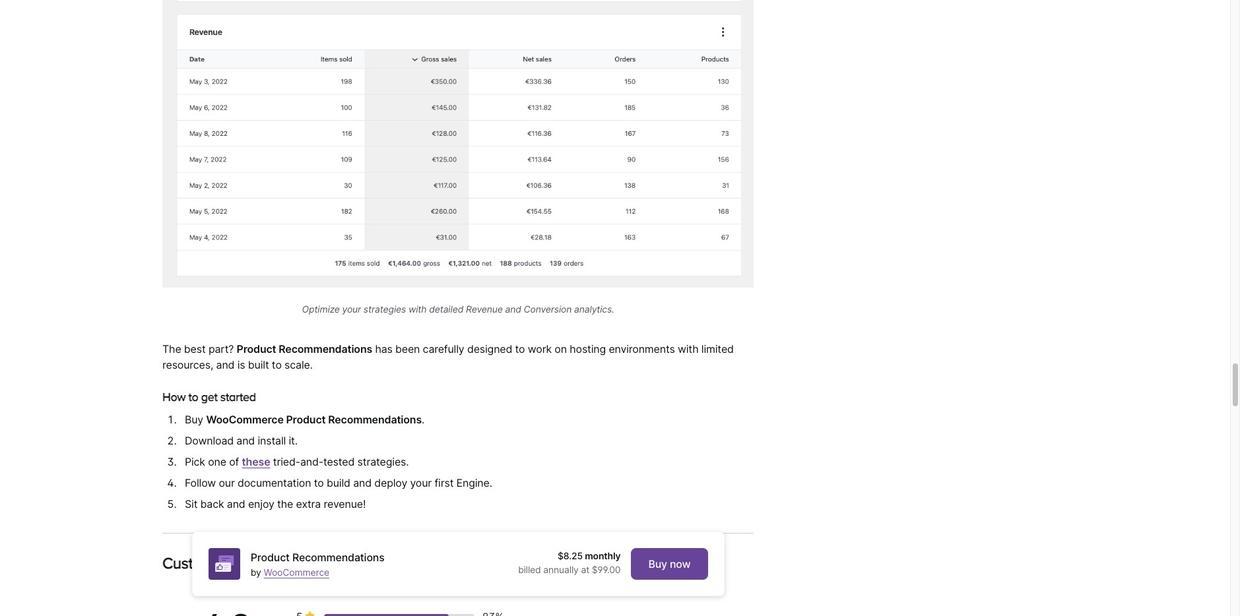 Task type: vqa. For each thing, say whether or not it's contained in the screenshot.
Service navigation menu Element
no



Task type: locate. For each thing, give the bounding box(es) containing it.
the
[[277, 498, 293, 511]]

enjoy
[[248, 498, 274, 511]]

part?
[[209, 343, 234, 356]]

to right built
[[272, 358, 282, 372]]

0 vertical spatial buy
[[185, 414, 203, 427]]

woocommerce inside product recommendations by woocommerce
[[264, 567, 330, 578]]

revenue
[[466, 304, 503, 315]]

has
[[375, 343, 393, 356]]

recommendations up the strategies.
[[328, 414, 422, 427]]

now
[[670, 558, 691, 571]]

carefully
[[423, 343, 465, 356]]

to
[[515, 343, 525, 356], [272, 358, 282, 372], [188, 390, 198, 404], [314, 477, 324, 490]]

recommendations up woocommerce link
[[292, 551, 385, 564]]

1 vertical spatial recommendations
[[328, 414, 422, 427]]

0 horizontal spatial buy
[[185, 414, 203, 427]]

your right optimize
[[342, 304, 361, 315]]

started
[[220, 390, 256, 404]]

and
[[505, 304, 521, 315], [216, 358, 235, 372], [237, 435, 255, 448], [353, 477, 372, 490], [227, 498, 245, 511]]

these link
[[242, 456, 270, 469]]

pick
[[185, 456, 205, 469]]

with left detailed
[[409, 304, 427, 315]]

sit back and enjoy the extra revenue!
[[185, 498, 366, 511]]

been
[[396, 343, 420, 356]]

recommendations
[[279, 343, 372, 356], [328, 414, 422, 427], [292, 551, 385, 564]]

woocommerce up download and install it.
[[206, 414, 284, 427]]

recommendations up scale.
[[279, 343, 372, 356]]

woocommerce right by
[[264, 567, 330, 578]]

0 vertical spatial your
[[342, 304, 361, 315]]

tested
[[323, 456, 355, 469]]

and-
[[300, 456, 323, 469]]

0 vertical spatial woocommerce
[[206, 414, 284, 427]]

product up by
[[251, 551, 290, 564]]

to left work
[[515, 343, 525, 356]]

back
[[200, 498, 224, 511]]

product up "it."
[[286, 414, 326, 427]]

1 vertical spatial buy
[[649, 558, 667, 571]]

get
[[201, 390, 218, 404]]

with left limited
[[678, 343, 699, 356]]

product
[[237, 343, 276, 356], [286, 414, 326, 427], [251, 551, 290, 564]]

1 vertical spatial woocommerce
[[264, 567, 330, 578]]

1 horizontal spatial your
[[410, 477, 432, 490]]

product up built
[[237, 343, 276, 356]]

woocommerce
[[206, 414, 284, 427], [264, 567, 330, 578]]

hosting
[[570, 343, 606, 356]]

and left is
[[216, 358, 235, 372]]

to left build
[[314, 477, 324, 490]]

1 vertical spatial your
[[410, 477, 432, 490]]

buy up download
[[185, 414, 203, 427]]

product recommendations by woocommerce
[[251, 551, 385, 578]]

buy
[[185, 414, 203, 427], [649, 558, 667, 571]]

buy now
[[649, 558, 691, 571]]

0 horizontal spatial with
[[409, 304, 427, 315]]

buy left now
[[649, 558, 667, 571]]

of
[[229, 456, 239, 469]]

$8.25 monthly billed annually at $99.00
[[516, 551, 621, 576]]

one
[[208, 456, 226, 469]]

sit
[[185, 498, 198, 511]]

work
[[528, 343, 552, 356]]

1 vertical spatial with
[[678, 343, 699, 356]]

environments
[[609, 343, 675, 356]]

5 stars, 83% of reviews element
[[296, 610, 318, 617]]

reviews
[[231, 555, 283, 573]]

2 vertical spatial product
[[251, 551, 290, 564]]

has been carefully designed to work on hosting environments with limited resources, and is built to scale.
[[162, 343, 734, 372]]

analytics.
[[574, 304, 615, 315]]

0 vertical spatial with
[[409, 304, 427, 315]]

your
[[342, 304, 361, 315], [410, 477, 432, 490]]

product inside product recommendations by woocommerce
[[251, 551, 290, 564]]

strategies.
[[358, 456, 409, 469]]

the
[[162, 343, 181, 356]]

your left first
[[410, 477, 432, 490]]

billed
[[518, 565, 541, 576]]

woocommerce link
[[264, 567, 330, 578]]

1 horizontal spatial with
[[678, 343, 699, 356]]

1 horizontal spatial buy
[[649, 558, 667, 571]]

and inside has been carefully designed to work on hosting environments with limited resources, and is built to scale.
[[216, 358, 235, 372]]

with
[[409, 304, 427, 315], [678, 343, 699, 356]]

2 vertical spatial recommendations
[[292, 551, 385, 564]]

0 vertical spatial recommendations
[[279, 343, 372, 356]]

at
[[581, 565, 590, 576]]

optimize
[[302, 304, 340, 315]]

monthly
[[585, 551, 621, 562]]

extra
[[296, 498, 321, 511]]



Task type: describe. For each thing, give the bounding box(es) containing it.
pick one of these tried-and-tested strategies.
[[185, 456, 409, 469]]

our
[[219, 477, 235, 490]]

buy for buy woocommerce product recommendations .
[[185, 414, 203, 427]]

engine.
[[457, 477, 493, 490]]

revenue!
[[324, 498, 366, 511]]

resources,
[[162, 358, 213, 372]]

buy now link
[[631, 549, 708, 580]]

build
[[327, 477, 350, 490]]

buy for buy now
[[649, 558, 667, 571]]

.
[[422, 414, 425, 427]]

follow
[[185, 477, 216, 490]]

how to get started
[[162, 390, 256, 404]]

the best part? product recommendations
[[162, 343, 372, 356]]

strategies
[[364, 304, 406, 315]]

customer reviews
[[162, 555, 283, 573]]

it.
[[289, 435, 298, 448]]

with inside has been carefully designed to work on hosting environments with limited resources, and is built to scale.
[[678, 343, 699, 356]]

how
[[162, 390, 186, 404]]

annually
[[544, 565, 579, 576]]

tried-
[[273, 456, 300, 469]]

generating revenue and conversion reports with woocommerce product recommendations. image
[[162, 0, 754, 288]]

by
[[251, 567, 261, 578]]

these
[[242, 456, 270, 469]]

buy woocommerce product recommendations .
[[185, 414, 425, 427]]

customer
[[162, 555, 228, 573]]

$99.00
[[592, 565, 621, 576]]

1 vertical spatial product
[[286, 414, 326, 427]]

designed
[[467, 343, 513, 356]]

optimize your strategies with detailed revenue and conversion analytics.
[[302, 304, 615, 315]]

0 horizontal spatial your
[[342, 304, 361, 315]]

conversion
[[524, 304, 572, 315]]

first
[[435, 477, 454, 490]]

download
[[185, 435, 234, 448]]

download and install it.
[[185, 435, 298, 448]]

0 vertical spatial product
[[237, 343, 276, 356]]

and down our on the left bottom of the page
[[227, 498, 245, 511]]

and right build
[[353, 477, 372, 490]]

detailed
[[429, 304, 464, 315]]

to left get
[[188, 390, 198, 404]]

is
[[237, 358, 245, 372]]

install
[[258, 435, 286, 448]]

scale.
[[285, 358, 313, 372]]

follow our documentation to build and deploy your first engine.
[[185, 477, 493, 490]]

and up the these link
[[237, 435, 255, 448]]

limited
[[702, 343, 734, 356]]

documentation
[[238, 477, 311, 490]]

best
[[184, 343, 206, 356]]

built
[[248, 358, 269, 372]]

and right revenue
[[505, 304, 521, 315]]

recommendations inside product recommendations by woocommerce
[[292, 551, 385, 564]]

$8.25
[[558, 551, 583, 562]]

on
[[555, 343, 567, 356]]

deploy
[[375, 477, 407, 490]]



